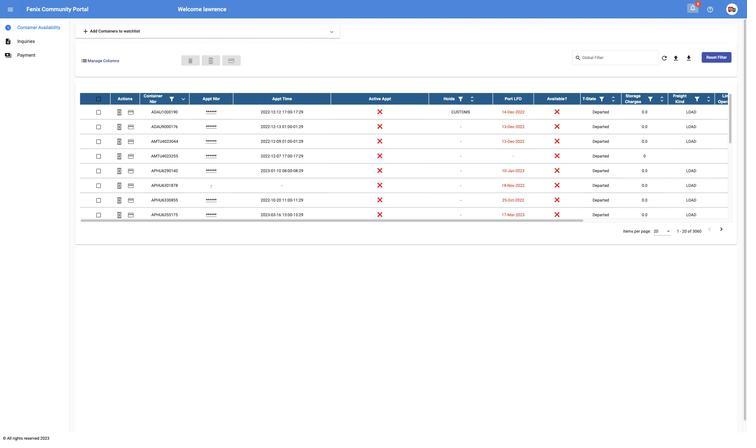 Task type: vqa. For each thing, say whether or not it's contained in the screenshot.


Task type: describe. For each thing, give the bounding box(es) containing it.
0.0 for 12
[[643, 110, 648, 115]]

18-
[[502, 184, 508, 188]]

book_online button for aphu6290140
[[114, 165, 125, 177]]

watch_later
[[5, 24, 12, 31]]

13:00-
[[282, 213, 294, 218]]

jan-
[[508, 169, 516, 173]]

reset filter
[[707, 55, 728, 60]]

charges
[[626, 100, 642, 104]]

aphu6301878
[[151, 184, 178, 188]]

unfold_more button for t-state
[[608, 93, 620, 105]]

reserved
[[24, 437, 39, 441]]

availability
[[38, 25, 60, 30]]

3 row from the top
[[80, 120, 748, 134]]

watchlist
[[124, 29, 140, 33]]

3060
[[693, 229, 702, 234]]

12- for 09
[[271, 139, 277, 144]]

0.0 for 10
[[643, 169, 648, 173]]

no color image for file_upload button
[[673, 55, 680, 62]]

5 0.0 from the top
[[643, 184, 648, 188]]

navigate_before
[[707, 226, 714, 233]]

13- for 2022-12-13 01:00-01:29
[[502, 125, 508, 129]]

6 departed from the top
[[593, 184, 610, 188]]

of
[[689, 229, 692, 234]]

keyboard_arrow_down
[[180, 96, 187, 103]]

departed for 13
[[593, 125, 610, 129]]

nov-
[[508, 184, 516, 188]]

book_online for aphu6330855
[[116, 197, 123, 204]]

13
[[277, 125, 281, 129]]

no color image for payment 'button' for adau1000190
[[128, 109, 134, 116]]

unfold_more button for storage charges
[[657, 93, 668, 105]]

available? column header
[[534, 93, 581, 105]]

0 horizontal spatial 10-
[[271, 198, 277, 203]]

09
[[277, 139, 281, 144]]

items
[[624, 229, 634, 234]]

filter_alt button for holds
[[455, 93, 467, 105]]

navigate_before button
[[705, 226, 716, 234]]

****** for amtu4023044
[[206, 139, 217, 144]]

navigation containing watch_later
[[0, 18, 69, 62]]

no color image for menu button
[[7, 6, 14, 13]]

operator
[[719, 100, 736, 104]]

13:29
[[294, 213, 304, 218]]

filter_alt button for freight kind
[[692, 93, 704, 105]]

no color image for payment 'button' associated with aphu6301878
[[128, 183, 134, 190]]

01:29 for 2022-12-09 01:00-01:29
[[294, 139, 304, 144]]

18-nov-2022
[[502, 184, 525, 188]]

no color image for book_online "button" associated with amtu4023255
[[116, 153, 123, 160]]

departed for 16
[[593, 213, 610, 218]]

14-dec-2022
[[502, 110, 525, 115]]

container availability
[[17, 25, 60, 30]]

fenix
[[27, 6, 40, 13]]

navigate_next button
[[717, 226, 727, 234]]

book_online button for adau9000176
[[114, 121, 125, 133]]

no color image for unfold_more button corresponding to holds
[[469, 96, 476, 103]]

departed for 20
[[593, 198, 610, 203]]

holds
[[444, 97, 455, 101]]

2022-12-07 17:00-17:29
[[261, 154, 304, 159]]

no color image containing list
[[81, 57, 88, 64]]

community
[[42, 6, 71, 13]]

payment for aphu6355175
[[128, 212, 134, 219]]

unfold_more for holds
[[469, 96, 476, 103]]

5 row from the top
[[80, 149, 748, 164]]

delete image
[[187, 57, 194, 64]]

load for 09
[[687, 139, 697, 144]]

2022-12-09 01:00-01:29
[[261, 139, 304, 144]]

payment for aphu6290140
[[128, 168, 134, 175]]

9 row from the top
[[80, 208, 748, 223]]

payment button for aphu6355175
[[125, 210, 137, 221]]

keyboard_arrow_down button
[[178, 93, 189, 105]]

storage charges
[[626, 94, 642, 104]]

book_online for aphu6290140
[[116, 168, 123, 175]]

1
[[678, 229, 680, 234]]

01:29 for 2022-12-13 01:00-01:29
[[294, 125, 304, 129]]

dec- for 2022-12-09 01:00-01:29
[[508, 139, 516, 144]]

03-
[[271, 213, 277, 218]]

departed for 07
[[593, 154, 610, 159]]

17:29 for 2022-12-12 17:00-17:29
[[294, 110, 304, 115]]

payment for aphu6330855
[[128, 197, 134, 204]]

****** link for amtu4023044
[[206, 139, 217, 144]]

© all rights reserved 2023
[[3, 437, 49, 441]]

load for 10
[[687, 169, 697, 173]]

2022-10-20 11:00-11:29
[[261, 198, 304, 203]]

17:00- for 07
[[282, 154, 294, 159]]

unfold_more button for freight kind
[[704, 93, 715, 105]]

active appt
[[369, 97, 391, 101]]

load for 13
[[687, 125, 697, 129]]

17:29 for 2022-12-07 17:00-17:29
[[294, 154, 304, 159]]

no color image for filter_alt popup button associated with storage charges
[[648, 96, 655, 103]]

5 load from the top
[[687, 184, 697, 188]]

columns
[[103, 59, 119, 63]]

book_online for amtu4023044
[[116, 139, 123, 146]]

****** link for adau1000190
[[206, 110, 217, 115]]

no color image for book_online "button" associated with aphu6355175
[[116, 212, 123, 219]]

08:00-
[[282, 169, 294, 173]]

page:
[[642, 229, 652, 234]]

no color image for filter_alt popup button corresponding to holds
[[458, 96, 465, 103]]

book_online for aphu6301878
[[116, 183, 123, 190]]

holds filter_alt
[[444, 96, 465, 103]]

freight kind
[[674, 94, 687, 104]]

2022- for 2022-10-20 11:00-11:29
[[261, 198, 271, 203]]

12- for 13
[[271, 125, 277, 129]]

appt for appt time
[[273, 97, 282, 101]]

6 row from the top
[[80, 164, 748, 179]]

payment button for aphu6290140
[[125, 165, 137, 177]]

available?
[[548, 97, 568, 101]]

13-dec-2022 for 2022-12-09 01:00-01:29
[[502, 139, 525, 144]]

appt time column header
[[233, 93, 331, 105]]

state
[[587, 97, 597, 101]]

no color image containing add
[[82, 28, 89, 35]]

t-state filter_alt
[[583, 96, 606, 103]]

actions column header
[[111, 93, 140, 105]]

0
[[644, 154, 647, 159]]

delete
[[187, 57, 194, 64]]

freight
[[674, 94, 687, 98]]

no color image for amtu4023044 book_online "button"
[[116, 139, 123, 146]]

line
[[723, 94, 731, 98]]

01:00- for 13
[[282, 125, 294, 129]]

1 - 20 of 3060
[[678, 229, 702, 234]]

line operator column header
[[715, 93, 748, 105]]

****** for aphu6330855
[[206, 198, 217, 203]]

4 column header from the left
[[622, 93, 669, 105]]

1 horizontal spatial 20
[[655, 229, 659, 234]]

no color image for unfold_more button related to storage charges
[[659, 96, 666, 103]]

time
[[283, 97, 292, 101]]

2023 for jan-
[[516, 169, 525, 173]]

payment button for amtu4023044
[[125, 136, 137, 147]]

add
[[90, 29, 97, 33]]

book_online for aphu6355175
[[116, 212, 123, 219]]

aphu6330855
[[151, 198, 178, 203]]

to
[[119, 29, 123, 33]]

payment for aphu6301878
[[128, 183, 134, 190]]

notifications_none button
[[688, 3, 699, 13]]

17:00- for 12
[[282, 110, 294, 115]]

filter_alt button for storage charges
[[645, 93, 657, 105]]

3 filter_alt from the left
[[599, 96, 606, 103]]

2 vertical spatial 2023
[[40, 437, 49, 441]]

file_download button
[[684, 52, 695, 64]]

no color image inside navigation
[[5, 24, 12, 31]]

no color image containing description
[[5, 38, 12, 45]]

portal
[[73, 6, 89, 13]]

****** for aphu6355175
[[206, 213, 217, 218]]

help_outline button
[[705, 3, 717, 15]]

payment
[[17, 53, 35, 58]]

13-dec-2022 for 2022-12-13 01:00-01:29
[[502, 125, 525, 129]]

dec- for 2022-12-13 01:00-01:29
[[508, 125, 516, 129]]

payment for amtu4023044
[[128, 139, 134, 146]]

****** for aphu6290140
[[206, 169, 217, 173]]

book_online for adau1000190
[[116, 109, 123, 116]]

actions
[[118, 97, 133, 101]]

storage
[[626, 94, 641, 98]]

1 column header from the left
[[140, 93, 190, 105]]

payments
[[5, 52, 12, 59]]

inquiries
[[17, 39, 35, 44]]

customs
[[452, 110, 471, 115]]

no color image for amtu4023255's payment 'button'
[[128, 153, 134, 160]]

lfd
[[514, 97, 522, 101]]

add
[[82, 28, 89, 35]]



Task type: locate. For each thing, give the bounding box(es) containing it.
20
[[277, 198, 281, 203], [655, 229, 659, 234], [683, 229, 688, 234]]

2 dec- from the top
[[508, 125, 516, 129]]

0 vertical spatial 10-
[[503, 169, 508, 173]]

column header
[[140, 93, 190, 105], [429, 93, 493, 105], [581, 93, 622, 105], [622, 93, 669, 105], [669, 93, 715, 105]]

2023- for 03-
[[261, 213, 271, 218]]

5 2022- from the top
[[261, 198, 271, 203]]

7 departed from the top
[[593, 198, 610, 203]]

****** for amtu4023255
[[206, 154, 217, 159]]

13-dec-2022
[[502, 125, 525, 129], [502, 139, 525, 144]]

book_online button
[[202, 55, 221, 66], [114, 106, 125, 118], [114, 121, 125, 133], [114, 136, 125, 147], [114, 151, 125, 162], [114, 165, 125, 177], [114, 180, 125, 192], [114, 195, 125, 206], [114, 210, 125, 221]]

1 filter_alt button from the left
[[166, 93, 178, 105]]

filter_alt for container nbr
[[169, 96, 175, 103]]

no color image
[[690, 4, 697, 11], [708, 6, 714, 13], [5, 24, 12, 31], [82, 28, 89, 35], [576, 55, 583, 62], [686, 55, 693, 62], [81, 57, 88, 64], [228, 57, 235, 64], [469, 96, 476, 103], [599, 96, 606, 103], [706, 96, 713, 103], [128, 109, 134, 116], [116, 124, 123, 131], [128, 124, 134, 131], [116, 153, 123, 160], [128, 168, 134, 175], [128, 183, 134, 190], [128, 197, 134, 204], [128, 212, 134, 219], [707, 226, 714, 233], [719, 226, 726, 233]]

0 vertical spatial 13-dec-2022
[[502, 125, 525, 129]]

no color image containing navigate_before
[[707, 226, 714, 233]]

filter_alt button for container nbr
[[166, 93, 178, 105]]

17-mar-2023
[[502, 213, 525, 218]]

no color image containing file_download
[[686, 55, 693, 62]]

appt time
[[273, 97, 292, 101]]

01:00- for 09
[[282, 139, 294, 144]]

row
[[80, 93, 748, 105], [80, 105, 748, 120], [80, 120, 748, 134], [80, 134, 748, 149], [80, 149, 748, 164], [80, 164, 748, 179], [80, 179, 748, 193], [80, 193, 748, 208], [80, 208, 748, 223]]

1 unfold_more from the left
[[469, 96, 476, 103]]

2022- left 12
[[261, 110, 271, 115]]

unfold_more button for holds
[[467, 93, 478, 105]]

1 ****** link from the top
[[206, 110, 217, 115]]

1 horizontal spatial nbr
[[213, 97, 220, 101]]

list manage columns
[[81, 57, 119, 64]]

1 row from the top
[[80, 93, 748, 105]]

4 2022- from the top
[[261, 154, 271, 159]]

5 departed from the top
[[593, 169, 610, 173]]

navigate_next
[[719, 226, 726, 233]]

cell for 09
[[715, 134, 748, 149]]

2 horizontal spatial appt
[[382, 97, 391, 101]]

2 vertical spatial dec-
[[508, 139, 516, 144]]

3 12- from the top
[[271, 139, 277, 144]]

-
[[461, 125, 462, 129], [461, 139, 462, 144], [461, 154, 462, 159], [513, 154, 514, 159], [461, 169, 462, 173], [211, 184, 212, 188], [282, 184, 283, 188], [461, 184, 462, 188], [461, 198, 462, 203], [461, 213, 462, 218], [681, 229, 682, 234]]

refresh button
[[659, 52, 671, 64]]

appt right keyboard_arrow_down button
[[203, 97, 212, 101]]

no color image for help_outline popup button
[[708, 6, 714, 13]]

17:29 up 08:29
[[294, 154, 304, 159]]

appt for appt nbr
[[203, 97, 212, 101]]

17:29 right 12
[[294, 110, 304, 115]]

0 vertical spatial dec-
[[508, 110, 516, 115]]

appt
[[203, 97, 212, 101], [273, 97, 282, 101], [382, 97, 391, 101]]

port
[[505, 97, 513, 101]]

14-
[[502, 110, 508, 115]]

****** link for amtu4023255
[[206, 154, 217, 159]]

load for 12
[[687, 110, 697, 115]]

container nbr
[[144, 94, 163, 104]]

01:29 right the 13
[[294, 125, 304, 129]]

2023 for mar-
[[516, 213, 525, 218]]

13- for 2022-12-09 01:00-01:29
[[502, 139, 508, 144]]

unfold_more button right t-state filter_alt on the top of the page
[[608, 93, 620, 105]]

2 12- from the top
[[271, 125, 277, 129]]

2 17:00- from the top
[[282, 154, 294, 159]]

welcome
[[178, 6, 202, 13]]

port lfd column header
[[493, 93, 534, 105]]

container
[[17, 25, 37, 30], [144, 94, 163, 98]]

7 row from the top
[[80, 179, 748, 193]]

rights
[[13, 437, 23, 441]]

1 2023- from the top
[[261, 169, 271, 173]]

4 row from the top
[[80, 134, 748, 149]]

2 filter_alt from the left
[[458, 96, 465, 103]]

1 unfold_more button from the left
[[467, 93, 478, 105]]

11:00-
[[282, 198, 294, 203]]

help_outline
[[708, 6, 714, 13]]

10-jan-2023
[[503, 169, 525, 173]]

no color image containing filter_alt
[[599, 96, 606, 103]]

4 0.0 from the top
[[643, 169, 648, 173]]

17:00- right 12
[[282, 110, 294, 115]]

1 vertical spatial 2023-
[[261, 213, 271, 218]]

1 vertical spatial dec-
[[508, 125, 516, 129]]

welcome lawrence
[[178, 6, 227, 13]]

2 2022- from the top
[[261, 125, 271, 129]]

filter_alt button up "customs"
[[455, 93, 467, 105]]

unfold_more button up "customs"
[[467, 93, 478, 105]]

1 vertical spatial 13-
[[502, 139, 508, 144]]

2023- for 01-
[[261, 169, 271, 173]]

container inside navigation
[[17, 25, 37, 30]]

1 departed from the top
[[593, 110, 610, 115]]

4 departed from the top
[[593, 154, 610, 159]]

1 17:00- from the top
[[282, 110, 294, 115]]

4 unfold_more from the left
[[706, 96, 713, 103]]

3 filter_alt button from the left
[[597, 93, 608, 105]]

0 vertical spatial 01:00-
[[282, 125, 294, 129]]

1 horizontal spatial container
[[144, 94, 163, 98]]

filter_alt right freight kind at the right top
[[694, 96, 701, 103]]

filter_alt button right storage charges
[[645, 93, 657, 105]]

no color image for unfold_more button associated with freight kind
[[706, 96, 713, 103]]

0 vertical spatial 2023-
[[261, 169, 271, 173]]

port lfd
[[505, 97, 522, 101]]

2023- left 16 at the left of the page
[[261, 213, 271, 218]]

20 left 11:00-
[[277, 198, 281, 203]]

reset
[[707, 55, 717, 60]]

01:00-
[[282, 125, 294, 129], [282, 139, 294, 144]]

10- left 11:00-
[[271, 198, 277, 203]]

2 filter_alt button from the left
[[455, 93, 467, 105]]

refresh
[[662, 55, 669, 62]]

2023 right 17-
[[516, 213, 525, 218]]

20 left of
[[683, 229, 688, 234]]

12-
[[271, 110, 277, 115], [271, 125, 277, 129], [271, 139, 277, 144], [271, 154, 277, 159]]

1 vertical spatial 01:29
[[294, 139, 304, 144]]

no color image for aphu6330855 payment 'button'
[[128, 197, 134, 204]]

****** link for aphu6330855
[[206, 198, 217, 203]]

0.0 for 13
[[643, 125, 648, 129]]

1 vertical spatial 17:29
[[294, 154, 304, 159]]

****** link for aphu6290140
[[206, 169, 217, 173]]

no color image inside keyboard_arrow_down button
[[180, 96, 187, 103]]

no color image inside "refresh" button
[[662, 55, 669, 62]]

3 dec- from the top
[[508, 139, 516, 144]]

- link
[[211, 184, 212, 188]]

unfold_more for t-state
[[611, 96, 617, 103]]

01:29 right 09
[[294, 139, 304, 144]]

no color image containing watch_later
[[5, 24, 12, 31]]

3 0.0 from the top
[[643, 139, 648, 144]]

no color image for navigate_next button
[[719, 226, 726, 233]]

nbr
[[213, 97, 220, 101], [150, 100, 157, 104]]

filter_alt for freight kind
[[694, 96, 701, 103]]

0 horizontal spatial appt
[[203, 97, 212, 101]]

no color image for filter_alt popup button related to t-state
[[599, 96, 606, 103]]

0 vertical spatial 01:29
[[294, 125, 304, 129]]

****** for adau9000176
[[206, 125, 217, 129]]

payment button for adau1000190
[[125, 106, 137, 118]]

unfold_more button
[[467, 93, 478, 105], [608, 93, 620, 105], [657, 93, 668, 105], [704, 93, 715, 105]]

12- for 12
[[271, 110, 277, 115]]

departed for 10
[[593, 169, 610, 173]]

no color image containing keyboard_arrow_down
[[180, 96, 187, 103]]

notifications_none
[[690, 4, 697, 11]]

17:00- right 07
[[282, 154, 294, 159]]

3 load from the top
[[687, 139, 697, 144]]

6 load from the top
[[687, 198, 697, 203]]

per
[[635, 229, 641, 234]]

7 load from the top
[[687, 213, 697, 218]]

2 unfold_more from the left
[[611, 96, 617, 103]]

no color image inside menu button
[[7, 6, 14, 13]]

17-
[[502, 213, 508, 218]]

nbr for appt nbr
[[213, 97, 220, 101]]

no color image inside navigate_next button
[[719, 226, 726, 233]]

3 appt from the left
[[382, 97, 391, 101]]

0 vertical spatial 17:29
[[294, 110, 304, 115]]

5 ****** from the top
[[206, 169, 217, 173]]

3 ****** link from the top
[[206, 139, 217, 144]]

load
[[687, 110, 697, 115], [687, 125, 697, 129], [687, 139, 697, 144], [687, 169, 697, 173], [687, 184, 697, 188], [687, 198, 697, 203], [687, 213, 697, 218]]

nbr inside container nbr
[[150, 100, 157, 104]]

book_online button for adau1000190
[[114, 106, 125, 118]]

0 vertical spatial container
[[17, 25, 37, 30]]

12- for 07
[[271, 154, 277, 159]]

0 horizontal spatial 20
[[277, 198, 281, 203]]

11:29
[[294, 198, 304, 203]]

2 appt from the left
[[273, 97, 282, 101]]

4 12- from the top
[[271, 154, 277, 159]]

2022 for 12
[[516, 110, 525, 115]]

12- up the 13
[[271, 110, 277, 115]]

1 vertical spatial 17:00-
[[282, 154, 294, 159]]

no color image for book_online "button" associated with adau9000176
[[116, 124, 123, 131]]

container up inquiries
[[17, 25, 37, 30]]

01:00- right 09
[[282, 139, 294, 144]]

2 departed from the top
[[593, 125, 610, 129]]

no color image for aphu6355175's payment 'button'
[[128, 212, 134, 219]]

no color image
[[7, 6, 14, 13], [5, 38, 12, 45], [5, 52, 12, 59], [662, 55, 669, 62], [673, 55, 680, 62], [208, 57, 215, 64], [169, 96, 175, 103], [180, 96, 187, 103], [458, 96, 465, 103], [611, 96, 617, 103], [648, 96, 655, 103], [659, 96, 666, 103], [694, 96, 701, 103], [116, 109, 123, 116], [116, 139, 123, 146], [128, 139, 134, 146], [128, 153, 134, 160], [116, 168, 123, 175], [116, 183, 123, 190], [116, 197, 123, 204], [116, 212, 123, 219]]

25-oct-2022
[[503, 198, 525, 203]]

payment button for aphu6330855
[[125, 195, 137, 206]]

2023 up "18-nov-2022"
[[516, 169, 525, 173]]

6 0.0 from the top
[[643, 198, 648, 203]]

load for 20
[[687, 198, 697, 203]]

active appt column header
[[331, 93, 429, 105]]

3 column header from the left
[[581, 93, 622, 105]]

container for availability
[[17, 25, 37, 30]]

1 horizontal spatial appt
[[273, 97, 282, 101]]

filter
[[718, 55, 728, 60]]

adau9000176
[[152, 125, 178, 129]]

dec- for 2022-12-12 17:00-17:29
[[508, 110, 516, 115]]

2022- for 2022-12-09 01:00-01:29
[[261, 139, 271, 144]]

unfold_more for freight kind
[[706, 96, 713, 103]]

no color image containing search
[[576, 55, 583, 62]]

description
[[5, 38, 12, 45]]

unfold_more button left line operator at right
[[704, 93, 715, 105]]

appt nbr
[[203, 97, 220, 101]]

unfold_more left line operator at right
[[706, 96, 713, 103]]

add add containers to watchlist
[[82, 28, 140, 35]]

no color image containing navigate_next
[[719, 226, 726, 233]]

fenix community portal
[[27, 6, 89, 13]]

0 horizontal spatial nbr
[[150, 100, 157, 104]]

1 vertical spatial 01:00-
[[282, 139, 294, 144]]

book_online button for amtu4023255
[[114, 151, 125, 162]]

oct-
[[508, 198, 516, 203]]

2 13- from the top
[[502, 139, 508, 144]]

1 2022- from the top
[[261, 110, 271, 115]]

no color image for payment 'button' for adau9000176
[[128, 124, 134, 131]]

3 unfold_more button from the left
[[657, 93, 668, 105]]

2 row from the top
[[80, 105, 748, 120]]

4 unfold_more button from the left
[[704, 93, 715, 105]]

1 01:00- from the top
[[282, 125, 294, 129]]

7 ****** link from the top
[[206, 213, 217, 218]]

0 vertical spatial 2023
[[516, 169, 525, 173]]

17:00-
[[282, 110, 294, 115], [282, 154, 294, 159]]

filter_alt button right freight kind at the right top
[[692, 93, 704, 105]]

no color image for navigate_before button
[[707, 226, 714, 233]]

book_online
[[208, 57, 215, 64], [116, 109, 123, 116], [116, 124, 123, 131], [116, 139, 123, 146], [116, 153, 123, 160], [116, 168, 123, 175], [116, 183, 123, 190], [116, 197, 123, 204], [116, 212, 123, 219]]

unfold_more right t-state filter_alt on the top of the page
[[611, 96, 617, 103]]

no color image containing payments
[[5, 52, 12, 59]]

list
[[81, 57, 88, 64]]

2022- left 09
[[261, 139, 271, 144]]

2022 for 09
[[516, 139, 525, 144]]

12- up 09
[[271, 125, 277, 129]]

adau1000190
[[152, 110, 178, 115]]

grid
[[80, 93, 748, 223]]

3 2022- from the top
[[261, 139, 271, 144]]

2023 right reserved
[[40, 437, 49, 441]]

payment button for adau9000176
[[125, 121, 137, 133]]

book_online button for amtu4023044
[[114, 136, 125, 147]]

no color image for filter_alt popup button associated with freight kind
[[694, 96, 701, 103]]

8 departed from the top
[[593, 213, 610, 218]]

4 ****** link from the top
[[206, 154, 217, 159]]

grid containing filter_alt
[[80, 93, 748, 223]]

payment for adau9000176
[[128, 124, 134, 131]]

2023-03-16 13:00-13:29
[[261, 213, 304, 218]]

3 departed from the top
[[593, 139, 610, 144]]

no color image inside filter_alt popup button
[[599, 96, 606, 103]]

2 horizontal spatial 20
[[683, 229, 688, 234]]

menu
[[7, 6, 14, 13]]

12
[[277, 110, 281, 115]]

navigation
[[0, 18, 69, 62]]

2023- left 10
[[261, 169, 271, 173]]

cell for 07
[[715, 149, 748, 164]]

01-
[[271, 169, 277, 173]]

25-
[[503, 198, 508, 203]]

payment button for amtu4023255
[[125, 151, 137, 162]]

1 13- from the top
[[502, 125, 508, 129]]

no color image inside help_outline popup button
[[708, 6, 714, 13]]

2022- up 03-
[[261, 198, 271, 203]]

20 inside row
[[277, 198, 281, 203]]

amtu4023044
[[151, 139, 178, 144]]

2 load from the top
[[687, 125, 697, 129]]

no color image inside navigate_before button
[[707, 226, 714, 233]]

08:29
[[294, 169, 304, 173]]

filter_alt right state
[[599, 96, 606, 103]]

10- up 18-
[[503, 169, 508, 173]]

2022- for 2022-12-12 17:00-17:29
[[261, 110, 271, 115]]

filter_alt
[[169, 96, 175, 103], [458, 96, 465, 103], [599, 96, 606, 103], [648, 96, 655, 103], [694, 96, 701, 103]]

1 load from the top
[[687, 110, 697, 115]]

book_online for adau9000176
[[116, 124, 123, 131]]

no color image inside file_download button
[[686, 55, 693, 62]]

reset filter button
[[703, 52, 732, 63]]

5 ****** link from the top
[[206, 169, 217, 173]]

2 17:29 from the top
[[294, 154, 304, 159]]

kind
[[676, 100, 685, 104]]

3 unfold_more from the left
[[659, 96, 666, 103]]

2 01:29 from the top
[[294, 139, 304, 144]]

appt nbr column header
[[190, 93, 233, 105]]

cell for 16
[[715, 208, 748, 222]]

5 filter_alt button from the left
[[692, 93, 704, 105]]

2 unfold_more button from the left
[[608, 93, 620, 105]]

0 horizontal spatial container
[[17, 25, 37, 30]]

1 0.0 from the top
[[643, 110, 648, 115]]

©
[[3, 437, 6, 441]]

****** for adau1000190
[[206, 110, 217, 115]]

01:00- right the 13
[[282, 125, 294, 129]]

6 ****** from the top
[[206, 198, 217, 203]]

0.0 for 20
[[643, 198, 648, 203]]

7 0.0 from the top
[[643, 213, 648, 218]]

filter_alt right the holds
[[458, 96, 465, 103]]

no color image containing notifications_none
[[690, 4, 697, 11]]

1 dec- from the top
[[508, 110, 516, 115]]

filter_alt button
[[166, 93, 178, 105], [455, 93, 467, 105], [597, 93, 608, 105], [645, 93, 657, 105], [692, 93, 704, 105]]

0 vertical spatial 13-
[[502, 125, 508, 129]]

container inside column header
[[144, 94, 163, 98]]

1 vertical spatial container
[[144, 94, 163, 98]]

2022- left the 13
[[261, 125, 271, 129]]

1 filter_alt from the left
[[169, 96, 175, 103]]

unfold_more
[[469, 96, 476, 103], [611, 96, 617, 103], [659, 96, 666, 103], [706, 96, 713, 103]]

aphu6355175
[[151, 213, 178, 218]]

row containing filter_alt
[[80, 93, 748, 105]]

1 12- from the top
[[271, 110, 277, 115]]

cell
[[715, 105, 748, 119], [715, 120, 748, 134], [715, 134, 748, 149], [669, 149, 715, 164], [715, 149, 748, 164], [715, 164, 748, 178], [715, 179, 748, 193], [715, 193, 748, 208], [715, 208, 748, 222]]

2 01:00- from the top
[[282, 139, 294, 144]]

container up adau1000190
[[144, 94, 163, 98]]

file_upload
[[673, 55, 680, 62]]

4 load from the top
[[687, 169, 697, 173]]

4 filter_alt from the left
[[648, 96, 655, 103]]

2 column header from the left
[[429, 93, 493, 105]]

no color image containing menu
[[7, 6, 14, 13]]

book_online for amtu4023255
[[116, 153, 123, 160]]

1 horizontal spatial 10-
[[503, 169, 508, 173]]

1 vertical spatial 10-
[[271, 198, 277, 203]]

2022-12-12 17:00-17:29
[[261, 110, 304, 115]]

file_upload button
[[671, 52, 682, 64]]

filter_alt button right t-
[[597, 93, 608, 105]]

payment for adau1000190
[[128, 109, 134, 116]]

departed
[[593, 110, 610, 115], [593, 125, 610, 129], [593, 139, 610, 144], [593, 154, 610, 159], [593, 169, 610, 173], [593, 184, 610, 188], [593, 198, 610, 203], [593, 213, 610, 218]]

3 ****** from the top
[[206, 139, 217, 144]]

0 vertical spatial 17:00-
[[282, 110, 294, 115]]

0.0 for 09
[[643, 139, 648, 144]]

5 column header from the left
[[669, 93, 715, 105]]

search
[[576, 55, 582, 61]]

amtu4023255
[[151, 154, 178, 159]]

****** link for aphu6355175
[[206, 213, 217, 218]]

1 vertical spatial 2023
[[516, 213, 525, 218]]

2022- left 07
[[261, 154, 271, 159]]

2022 for 20
[[516, 198, 525, 203]]

no color image inside 'notifications_none' popup button
[[690, 4, 697, 11]]

2 ****** link from the top
[[206, 125, 217, 129]]

2023
[[516, 169, 525, 173], [516, 213, 525, 218], [40, 437, 49, 441]]

2 ****** from the top
[[206, 125, 217, 129]]

7 ****** from the top
[[206, 213, 217, 218]]

payment button for aphu6301878
[[125, 180, 137, 192]]

1 vertical spatial 13-dec-2022
[[502, 139, 525, 144]]

no color image for aphu6330855's book_online "button"
[[116, 197, 123, 204]]

20 right page:
[[655, 229, 659, 234]]

no color image for t-state's unfold_more button
[[611, 96, 617, 103]]

no color image for "refresh" button
[[662, 55, 669, 62]]

4 filter_alt button from the left
[[645, 93, 657, 105]]

no color image containing refresh
[[662, 55, 669, 62]]

4 ****** from the top
[[206, 154, 217, 159]]

cell for 10
[[715, 164, 748, 178]]

dec-
[[508, 110, 516, 115], [508, 125, 516, 129], [508, 139, 516, 144]]

aphu6290140
[[151, 169, 178, 173]]

payment button
[[223, 55, 241, 66], [125, 106, 137, 118], [125, 121, 137, 133], [125, 136, 137, 147], [125, 151, 137, 162], [125, 165, 137, 177], [125, 180, 137, 192], [125, 195, 137, 206], [125, 210, 137, 221]]

appt left time
[[273, 97, 282, 101]]

12- up 07
[[271, 139, 277, 144]]

2 13-dec-2022 from the top
[[502, 139, 525, 144]]

Global Watchlist Filter field
[[583, 57, 656, 61]]

5 filter_alt from the left
[[694, 96, 701, 103]]

container for nbr
[[144, 94, 163, 98]]

filter_alt button left keyboard_arrow_down
[[166, 93, 178, 105]]

no color image inside file_upload button
[[673, 55, 680, 62]]

filter_alt right storage charges
[[648, 96, 655, 103]]

no color image for keyboard_arrow_down button
[[180, 96, 187, 103]]

13-
[[502, 125, 508, 129], [502, 139, 508, 144]]

book_online button for aphu6301878
[[114, 180, 125, 192]]

2022 for 13
[[516, 125, 525, 129]]

filter_alt left keyboard_arrow_down
[[169, 96, 175, 103]]

appt right active
[[382, 97, 391, 101]]

1 17:29 from the top
[[294, 110, 304, 115]]

no color image for book_online "button" related to adau1000190
[[116, 109, 123, 116]]

delete button
[[182, 55, 200, 66]]

no color image containing file_upload
[[673, 55, 680, 62]]

2022-12-13 01:00-01:29
[[261, 125, 304, 129]]

1 13-dec-2022 from the top
[[502, 125, 525, 129]]

20 for 1
[[683, 229, 688, 234]]

1 01:29 from the top
[[294, 125, 304, 129]]

1 ****** from the top
[[206, 110, 217, 115]]

1 appt from the left
[[203, 97, 212, 101]]

unfold_more left freight kind at the right top
[[659, 96, 666, 103]]

8 row from the top
[[80, 193, 748, 208]]

unfold_more button left freight kind at the right top
[[657, 93, 668, 105]]

no color image containing help_outline
[[708, 6, 714, 13]]

2 2023- from the top
[[261, 213, 271, 218]]

cell for 20
[[715, 193, 748, 208]]

cell for 12
[[715, 105, 748, 119]]

12- up the "01-"
[[271, 154, 277, 159]]

active
[[369, 97, 381, 101]]

0.0 for 16
[[643, 213, 648, 218]]

6 ****** link from the top
[[206, 198, 217, 203]]

unfold_more up "customs"
[[469, 96, 476, 103]]

2 0.0 from the top
[[643, 125, 648, 129]]

no color image for aphu6290140 book_online "button"
[[116, 168, 123, 175]]



